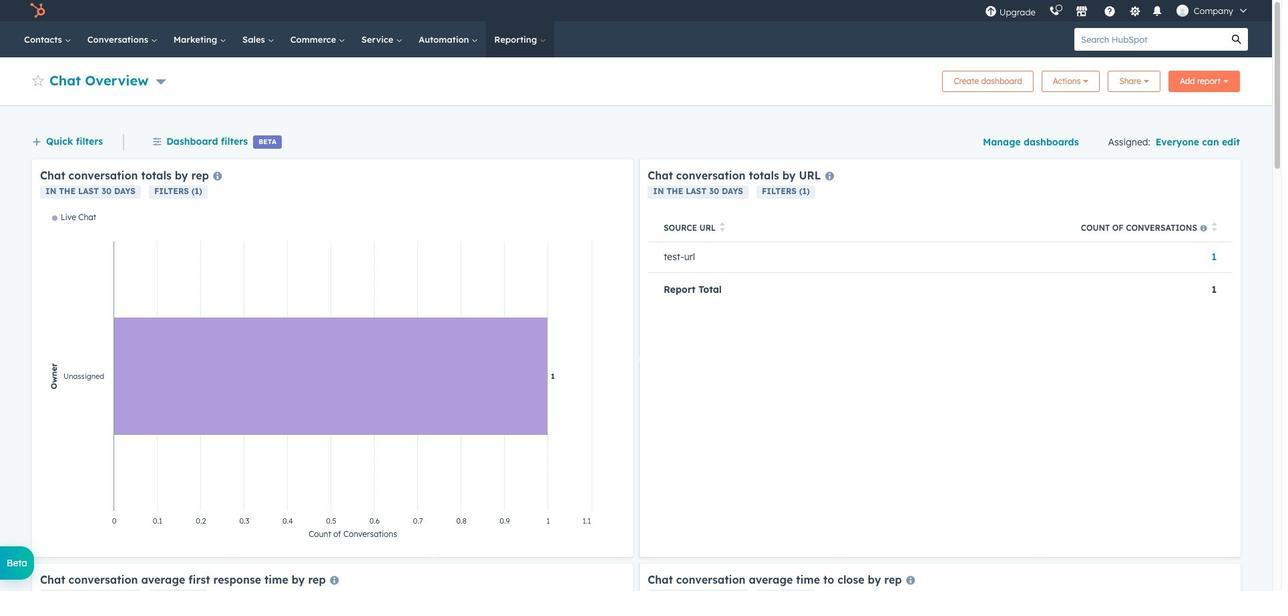 Task type: vqa. For each thing, say whether or not it's contained in the screenshot.
Marketplaces icon
yes



Task type: locate. For each thing, give the bounding box(es) containing it.
interactive chart image
[[40, 212, 625, 550]]

press to sort. image for 1st press to sort. element from the left
[[720, 223, 725, 232]]

1 horizontal spatial press to sort. element
[[1212, 223, 1217, 234]]

1 press to sort. image from the left
[[720, 223, 725, 232]]

0 horizontal spatial press to sort. element
[[720, 223, 725, 234]]

menu
[[978, 0, 1256, 21]]

press to sort. element
[[720, 223, 725, 234], [1212, 223, 1217, 234]]

banner
[[32, 67, 1240, 92]]

1 horizontal spatial press to sort. image
[[1212, 223, 1217, 232]]

chat conversation average first response time by rep element
[[32, 564, 633, 592]]

chat conversation totals by url element
[[640, 160, 1241, 558]]

0 horizontal spatial press to sort. image
[[720, 223, 725, 232]]

jacob simon image
[[1177, 5, 1189, 17]]

2 press to sort. image from the left
[[1212, 223, 1217, 232]]

press to sort. image
[[720, 223, 725, 232], [1212, 223, 1217, 232]]



Task type: describe. For each thing, give the bounding box(es) containing it.
2 press to sort. element from the left
[[1212, 223, 1217, 234]]

toggle series visibility region
[[52, 212, 96, 222]]

chat conversation totals by rep element
[[32, 160, 633, 558]]

press to sort. image for 1st press to sort. element from right
[[1212, 223, 1217, 232]]

marketplaces image
[[1076, 6, 1088, 18]]

Search HubSpot search field
[[1075, 28, 1226, 51]]

1 press to sort. element from the left
[[720, 223, 725, 234]]

chat conversation average time to close by rep element
[[640, 564, 1241, 592]]



